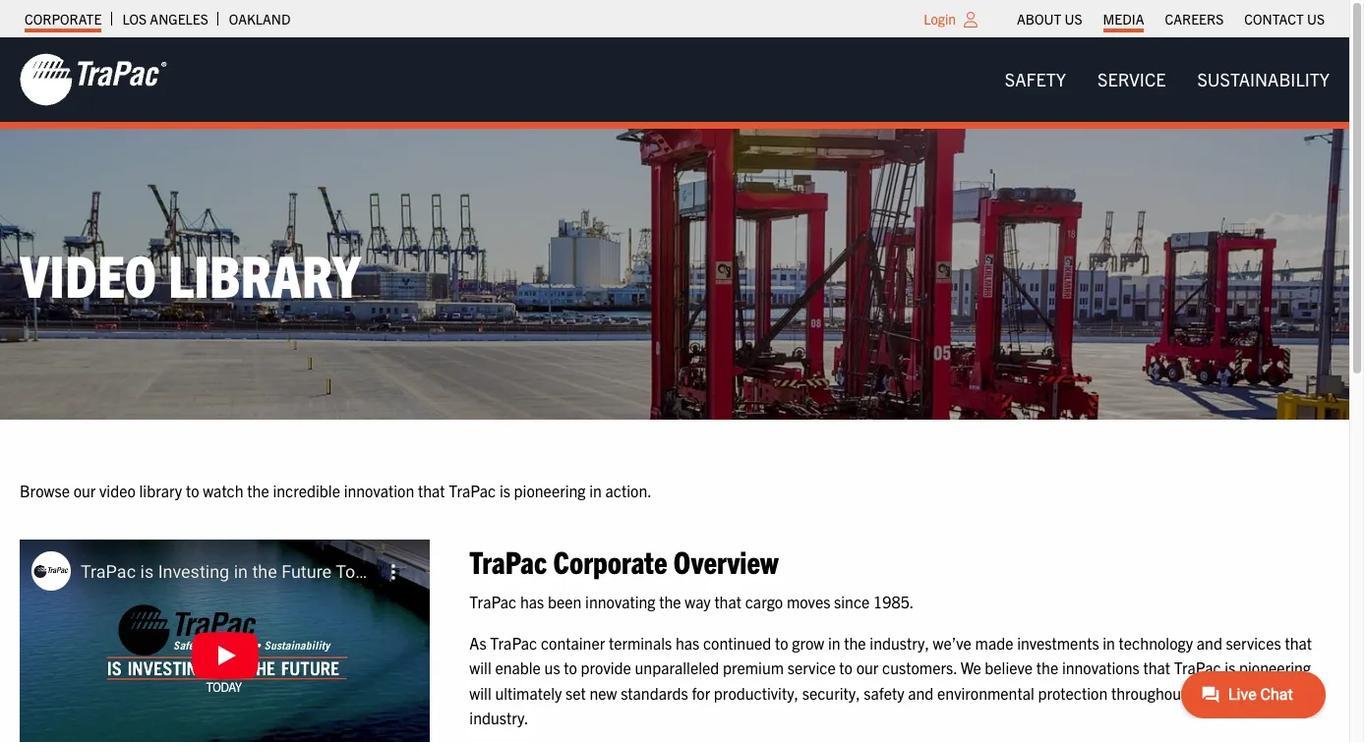Task type: vqa. For each thing, say whether or not it's contained in the screenshot.
container
yes



Task type: describe. For each thing, give the bounding box(es) containing it.
terminals
[[609, 633, 672, 653]]

incredible
[[273, 481, 340, 501]]

enable
[[495, 658, 541, 678]]

set
[[566, 684, 586, 703]]

the left way
[[659, 592, 681, 612]]

provide
[[581, 658, 632, 678]]

safety
[[864, 684, 905, 703]]

way
[[685, 592, 711, 612]]

0 horizontal spatial in
[[590, 481, 602, 501]]

watch
[[203, 481, 244, 501]]

corporate link
[[25, 5, 102, 32]]

1 vertical spatial and
[[908, 684, 934, 703]]

contact
[[1245, 10, 1304, 28]]

about us
[[1017, 10, 1083, 28]]

careers
[[1165, 10, 1224, 28]]

industry,
[[870, 633, 930, 653]]

service link
[[1082, 60, 1182, 100]]

that right innovation
[[418, 481, 445, 501]]

standards
[[621, 684, 688, 703]]

premium
[[723, 658, 784, 678]]

the left global
[[1190, 684, 1212, 703]]

new
[[590, 684, 617, 703]]

service
[[788, 658, 836, 678]]

oakland link
[[229, 5, 291, 32]]

us
[[545, 658, 560, 678]]

innovating
[[585, 592, 656, 612]]

us for about us
[[1065, 10, 1083, 28]]

sustainability
[[1198, 68, 1330, 91]]

the down "since" in the bottom of the page
[[844, 633, 866, 653]]

2 will from the top
[[470, 684, 492, 703]]

safety link
[[990, 60, 1082, 100]]

container
[[541, 633, 605, 653]]

library
[[139, 481, 182, 501]]

global
[[1216, 684, 1257, 703]]

action.
[[606, 481, 652, 501]]

login link
[[924, 10, 956, 28]]

innovation
[[344, 481, 415, 501]]

industry.
[[470, 709, 529, 729]]

contact us
[[1245, 10, 1325, 28]]

continued
[[703, 633, 772, 653]]

1985.
[[874, 592, 914, 612]]

safety
[[1005, 68, 1067, 91]]

technology
[[1119, 633, 1194, 653]]

protection
[[1038, 684, 1108, 703]]

moves
[[787, 592, 831, 612]]

library
[[168, 238, 361, 310]]

throughout
[[1112, 684, 1187, 703]]

1 will from the top
[[470, 658, 492, 678]]

to right us
[[564, 658, 577, 678]]

0 vertical spatial and
[[1197, 633, 1223, 653]]

us for contact us
[[1308, 10, 1325, 28]]

the right watch at the bottom left of page
[[247, 481, 269, 501]]

0 horizontal spatial is
[[500, 481, 511, 501]]



Task type: locate. For each thing, give the bounding box(es) containing it.
1 vertical spatial menu bar
[[990, 60, 1346, 100]]

that right services
[[1285, 633, 1313, 653]]

1 horizontal spatial is
[[1225, 658, 1236, 678]]

will up industry. on the bottom left of the page
[[470, 684, 492, 703]]

ultimately
[[495, 684, 562, 703]]

corporate
[[25, 10, 102, 28], [553, 542, 668, 580]]

pioneering
[[514, 481, 586, 501], [1240, 658, 1312, 678]]

1 vertical spatial has
[[676, 633, 700, 653]]

sustainability link
[[1182, 60, 1346, 100]]

1 horizontal spatial in
[[828, 633, 841, 653]]

media link
[[1103, 5, 1145, 32]]

menu bar up service
[[1007, 5, 1336, 32]]

contact us link
[[1245, 5, 1325, 32]]

los angeles
[[122, 10, 208, 28]]

0 horizontal spatial us
[[1065, 10, 1083, 28]]

grow
[[792, 633, 825, 653]]

menu bar
[[1007, 5, 1336, 32], [990, 60, 1346, 100]]

our
[[73, 481, 96, 501], [857, 658, 879, 678]]

that down the technology
[[1144, 658, 1171, 678]]

media
[[1103, 10, 1145, 28]]

1 horizontal spatial corporate
[[553, 542, 668, 580]]

environmental
[[938, 684, 1035, 703]]

1 vertical spatial corporate
[[553, 542, 668, 580]]

corporate up corporate image
[[25, 10, 102, 28]]

menu bar down 'careers' link
[[990, 60, 1346, 100]]

1 horizontal spatial and
[[1197, 633, 1223, 653]]

corporate up innovating
[[553, 542, 668, 580]]

unparalleled
[[635, 658, 720, 678]]

los angeles link
[[122, 5, 208, 32]]

1 vertical spatial is
[[1225, 658, 1236, 678]]

in
[[590, 481, 602, 501], [828, 633, 841, 653], [1103, 633, 1116, 653]]

us
[[1065, 10, 1083, 28], [1308, 10, 1325, 28]]

innovations
[[1062, 658, 1140, 678]]

made
[[976, 633, 1014, 653]]

we
[[961, 658, 982, 678]]

0 vertical spatial menu bar
[[1007, 5, 1336, 32]]

will down as
[[470, 658, 492, 678]]

0 vertical spatial our
[[73, 481, 96, 501]]

angeles
[[150, 10, 208, 28]]

0 vertical spatial is
[[500, 481, 511, 501]]

0 horizontal spatial corporate
[[25, 10, 102, 28]]

1 vertical spatial our
[[857, 658, 879, 678]]

has up unparalleled
[[676, 633, 700, 653]]

we've
[[933, 633, 972, 653]]

and down customers.
[[908, 684, 934, 703]]

trapac
[[449, 481, 496, 501], [470, 542, 547, 580], [470, 592, 517, 612], [490, 633, 537, 653], [1174, 658, 1222, 678]]

to
[[186, 481, 199, 501], [775, 633, 789, 653], [564, 658, 577, 678], [840, 658, 853, 678]]

in up innovations
[[1103, 633, 1116, 653]]

browse our video library to watch the incredible innovation that trapac is pioneering in action.
[[20, 481, 652, 501]]

video library
[[20, 238, 361, 310]]

trapac corporate overview main content
[[0, 479, 1350, 743]]

pioneering inside the as trapac container terminals has continued to grow in the industry, we've made investments in technology and services that will enable us to provide unparalleled premium service to our customers. we believe the innovations that trapac is pioneering will ultimately set new standards for productivity, security, safety and environmental protection throughout the global shipping industry.
[[1240, 658, 1312, 678]]

to up security,
[[840, 658, 853, 678]]

to left watch at the bottom left of page
[[186, 481, 199, 501]]

has left been
[[520, 592, 544, 612]]

the
[[247, 481, 269, 501], [659, 592, 681, 612], [844, 633, 866, 653], [1037, 658, 1059, 678], [1190, 684, 1212, 703]]

video
[[20, 238, 157, 310]]

2 us from the left
[[1308, 10, 1325, 28]]

careers link
[[1165, 5, 1224, 32]]

in left action.
[[590, 481, 602, 501]]

corporate inside trapac corporate overview main content
[[553, 542, 668, 580]]

service
[[1098, 68, 1166, 91]]

light image
[[964, 12, 978, 28]]

the down investments
[[1037, 658, 1059, 678]]

security,
[[803, 684, 861, 703]]

0 horizontal spatial has
[[520, 592, 544, 612]]

has inside the as trapac container terminals has continued to grow in the industry, we've made investments in technology and services that will enable us to provide unparalleled premium service to our customers. we believe the innovations that trapac is pioneering will ultimately set new standards for productivity, security, safety and environmental protection throughout the global shipping industry.
[[676, 633, 700, 653]]

to left grow
[[775, 633, 789, 653]]

pioneering up shipping
[[1240, 658, 1312, 678]]

login
[[924, 10, 956, 28]]

services
[[1226, 633, 1282, 653]]

customers.
[[883, 658, 957, 678]]

pioneering left action.
[[514, 481, 586, 501]]

0 vertical spatial pioneering
[[514, 481, 586, 501]]

us right 'about'
[[1065, 10, 1083, 28]]

0 vertical spatial corporate
[[25, 10, 102, 28]]

about us link
[[1017, 5, 1083, 32]]

menu bar containing about us
[[1007, 5, 1336, 32]]

us right contact on the right top
[[1308, 10, 1325, 28]]

trapac corporate overview
[[470, 542, 779, 580]]

1 horizontal spatial us
[[1308, 10, 1325, 28]]

is
[[500, 481, 511, 501], [1225, 658, 1236, 678]]

about
[[1017, 10, 1062, 28]]

0 vertical spatial will
[[470, 658, 492, 678]]

browse
[[20, 481, 70, 501]]

for
[[692, 684, 711, 703]]

oakland
[[229, 10, 291, 28]]

our left "video"
[[73, 481, 96, 501]]

0 horizontal spatial pioneering
[[514, 481, 586, 501]]

since
[[834, 592, 870, 612]]

1 horizontal spatial pioneering
[[1240, 658, 1312, 678]]

1 horizontal spatial our
[[857, 658, 879, 678]]

0 horizontal spatial our
[[73, 481, 96, 501]]

video
[[99, 481, 136, 501]]

in right grow
[[828, 633, 841, 653]]

1 us from the left
[[1065, 10, 1083, 28]]

0 vertical spatial has
[[520, 592, 544, 612]]

1 vertical spatial pioneering
[[1240, 658, 1312, 678]]

los
[[122, 10, 147, 28]]

corporate image
[[20, 52, 167, 107]]

1 horizontal spatial has
[[676, 633, 700, 653]]

2 horizontal spatial in
[[1103, 633, 1116, 653]]

is inside the as trapac container terminals has continued to grow in the industry, we've made investments in technology and services that will enable us to provide unparalleled premium service to our customers. we believe the innovations that trapac is pioneering will ultimately set new standards for productivity, security, safety and environmental protection throughout the global shipping industry.
[[1225, 658, 1236, 678]]

and left services
[[1197, 633, 1223, 653]]

that
[[418, 481, 445, 501], [715, 592, 742, 612], [1285, 633, 1313, 653], [1144, 658, 1171, 678]]

has
[[520, 592, 544, 612], [676, 633, 700, 653]]

our inside the as trapac container terminals has continued to grow in the industry, we've made investments in technology and services that will enable us to provide unparalleled premium service to our customers. we believe the innovations that trapac is pioneering will ultimately set new standards for productivity, security, safety and environmental protection throughout the global shipping industry.
[[857, 658, 879, 678]]

trapac has been innovating the way that cargo moves since 1985.
[[470, 592, 914, 612]]

and
[[1197, 633, 1223, 653], [908, 684, 934, 703]]

that right way
[[715, 592, 742, 612]]

believe
[[985, 658, 1033, 678]]

will
[[470, 658, 492, 678], [470, 684, 492, 703]]

productivity,
[[714, 684, 799, 703]]

cargo
[[745, 592, 783, 612]]

overview
[[674, 542, 779, 580]]

1 vertical spatial will
[[470, 684, 492, 703]]

our up safety
[[857, 658, 879, 678]]

0 horizontal spatial and
[[908, 684, 934, 703]]

shipping
[[1260, 684, 1318, 703]]

menu bar containing safety
[[990, 60, 1346, 100]]

investments
[[1017, 633, 1100, 653]]

as trapac container terminals has continued to grow in the industry, we've made investments in technology and services that will enable us to provide unparalleled premium service to our customers. we believe the innovations that trapac is pioneering will ultimately set new standards for productivity, security, safety and environmental protection throughout the global shipping industry.
[[470, 633, 1318, 729]]

as
[[470, 633, 487, 653]]

been
[[548, 592, 582, 612]]



